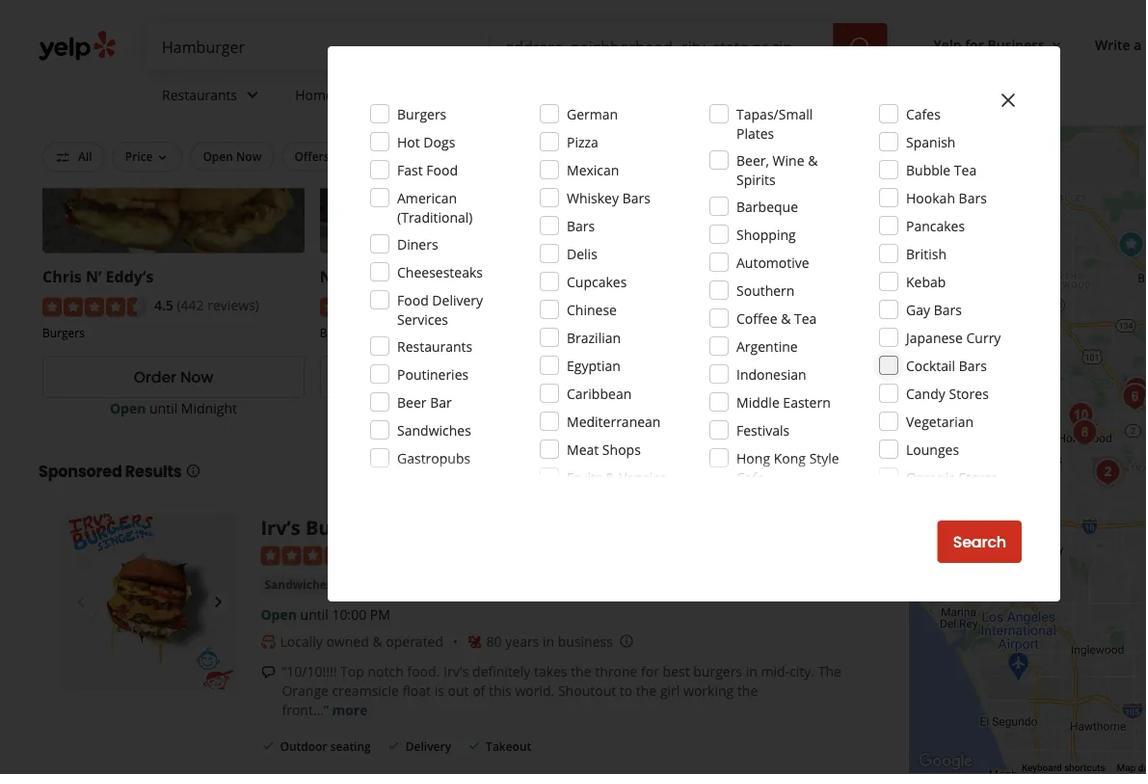Task type: vqa. For each thing, say whether or not it's contained in the screenshot.
Fast in Search dialog
yes



Task type: locate. For each thing, give the bounding box(es) containing it.
1 (1.3k from the left
[[454, 297, 485, 315]]

delivery down the home services link
[[332, 148, 378, 164]]

good for dinner
[[632, 148, 722, 164]]

business inside button
[[988, 35, 1045, 53]]

16 checkmark v2 image for takeout
[[467, 739, 482, 754]]

middle
[[737, 393, 780, 411]]

1 16 checkmark v2 image from the left
[[386, 739, 402, 754]]

2 vertical spatial delivery
[[406, 739, 451, 755]]

write
[[1095, 35, 1131, 53]]

0 horizontal spatial fast
[[368, 325, 390, 341]]

1 horizontal spatial sandwiches
[[397, 421, 471, 439]]

1 burger from the left
[[363, 266, 416, 287]]

food down the 4 star rating image
[[393, 325, 420, 341]]

order now link up open until 10:30 pm
[[320, 356, 582, 399]]

stores right the organic
[[959, 468, 999, 486]]

0 horizontal spatial order
[[134, 367, 176, 389]]

open for open until 10:30 pm
[[386, 399, 422, 418]]

bars up japanese curry
[[934, 300, 962, 319]]

fruits
[[567, 468, 602, 486]]

fast inside burgers, fast food order now
[[368, 325, 390, 341]]

bars for gay
[[934, 300, 962, 319]]

map da
[[1117, 762, 1146, 774]]

1 horizontal spatial offers
[[516, 148, 550, 164]]

1 horizontal spatial order
[[411, 367, 454, 389]]

2 vertical spatial for
[[641, 663, 659, 681]]

0 horizontal spatial (1.3k
[[454, 297, 485, 315]]

0 horizontal spatial now
[[180, 367, 213, 389]]

delivery down is
[[406, 739, 451, 755]]

german
[[567, 105, 618, 123]]

1 horizontal spatial in
[[746, 663, 758, 681]]

16 filter v2 image
[[55, 150, 70, 165]]

1 horizontal spatial (1.3k
[[732, 297, 762, 315]]

now for order now
[[180, 367, 213, 389]]

order up open until midnight
[[134, 367, 176, 389]]

until for until midnight
[[149, 399, 178, 418]]

the up shoutout
[[571, 663, 592, 681]]

close image
[[997, 89, 1020, 112]]

0 horizontal spatial burger
[[363, 266, 416, 287]]

previous image
[[69, 591, 93, 614]]

shortcuts
[[1065, 762, 1106, 774]]

midnight
[[181, 399, 237, 418]]

now down 24 chevron down v2 icon
[[236, 148, 262, 164]]

takeout down the this
[[486, 739, 532, 755]]

1 horizontal spatial reviews)
[[488, 297, 540, 315]]

burger
[[363, 266, 416, 287], [642, 266, 694, 287]]

bars down good
[[623, 189, 651, 207]]

hong kong style cafe
[[737, 449, 840, 486]]

now for open now
[[236, 148, 262, 164]]

trophies burger club image
[[1066, 414, 1104, 452]]

0 vertical spatial services
[[337, 85, 388, 104]]

1 vertical spatial services
[[397, 310, 448, 328]]

is
[[435, 682, 444, 701]]

keyboard
[[1022, 762, 1062, 774]]

cupcakes
[[567, 272, 627, 291]]

beer,
[[737, 151, 769, 169]]

16 checkmark v2 image for delivery
[[386, 739, 402, 754]]

services
[[337, 85, 388, 104], [397, 310, 448, 328]]

services right home
[[337, 85, 388, 104]]

info icon image
[[619, 634, 634, 649], [619, 634, 634, 649]]

pm right 10:30 at the left bottom of the page
[[495, 399, 516, 418]]

16 checkmark v2 image down of
[[467, 739, 482, 754]]

& right coffee
[[781, 309, 791, 327]]

filters group
[[39, 142, 844, 172]]

0 horizontal spatial restaurants
[[162, 85, 237, 104]]

food delivery services
[[397, 291, 483, 328]]

hot inside search dialog
[[397, 133, 420, 151]]

fast down "hot dogs" at left
[[397, 161, 423, 179]]

0 vertical spatial takeout
[[553, 148, 599, 164]]

(1.3k for order now
[[454, 297, 485, 315]]

in
[[543, 633, 555, 652], [746, 663, 758, 681]]

for inside "filters" group
[[664, 148, 681, 164]]

beer
[[397, 393, 427, 411]]

delivery inside button
[[332, 148, 378, 164]]

now inside button
[[236, 148, 262, 164]]

(1.3k right 4.0
[[454, 297, 485, 315]]

4.1 (1.3k reviews)
[[709, 297, 817, 315]]

2 horizontal spatial the
[[737, 682, 758, 701]]

order
[[134, 367, 176, 389], [411, 367, 454, 389]]

for right yelp on the right top
[[965, 35, 984, 53]]

in right years
[[543, 633, 555, 652]]

gastropubs
[[397, 449, 471, 467]]

reviews) up argentine
[[766, 297, 817, 315]]

mediterranean
[[567, 412, 661, 431]]

food inside food delivery services
[[397, 291, 429, 309]]

monty's good burger image
[[1140, 441, 1146, 479]]

for
[[965, 35, 984, 53], [664, 148, 681, 164], [641, 663, 659, 681]]

offers left pizza
[[516, 148, 550, 164]]

slideshow element
[[62, 514, 238, 690]]

map region
[[677, 64, 1146, 774]]

n'
[[86, 266, 102, 287]]

hook burger image
[[1112, 226, 1146, 264]]

1 vertical spatial restaurants
[[397, 337, 473, 355]]

bars down curry
[[959, 356, 987, 375]]

1 horizontal spatial burger
[[642, 266, 694, 287]]

0 vertical spatial restaurants
[[162, 85, 237, 104]]

takeout
[[553, 148, 599, 164], [486, 739, 532, 755]]

2 horizontal spatial for
[[965, 35, 984, 53]]

offers for offers delivery
[[295, 148, 329, 164]]

2 vertical spatial food
[[393, 325, 420, 341]]

bars for cocktail
[[959, 356, 987, 375]]

hot and new button
[[742, 142, 840, 171]]

16 checkmark v2 image
[[386, 739, 402, 754], [467, 739, 482, 754]]

1 horizontal spatial restaurants
[[397, 337, 473, 355]]

16 speech v2 image
[[261, 665, 276, 681]]

japanese
[[906, 328, 963, 347]]

1 offers from the left
[[295, 148, 329, 164]]

a
[[1134, 35, 1142, 53]]

pizza
[[567, 133, 599, 151]]

(442
[[177, 297, 204, 315]]

0 horizontal spatial offers
[[295, 148, 329, 164]]

curry
[[967, 328, 1001, 347]]

1 horizontal spatial business
[[988, 35, 1045, 53]]

until left 10:30 at the left bottom of the page
[[426, 399, 454, 418]]

"10/10!!!! top notch food. irv's definitely takes the throne for best burgers in mid-city. the orange creamsicle float is out of this world. shoutout to the girl working the front…"
[[282, 663, 842, 720]]

view business link
[[597, 356, 860, 399]]

keyboard shortcuts
[[1022, 762, 1106, 774]]

reviews) right '(442'
[[208, 297, 259, 315]]

0 horizontal spatial order now link
[[42, 356, 305, 399]]

business up middle
[[715, 367, 782, 389]]

0 vertical spatial tea
[[954, 161, 977, 179]]

2 (1.3k from the left
[[732, 297, 762, 315]]

3 reviews) from the left
[[766, 297, 817, 315]]

for right good
[[664, 148, 681, 164]]

takeout inside button
[[553, 148, 599, 164]]

r
[[1146, 35, 1146, 53]]

food down dogs
[[426, 161, 458, 179]]

1 vertical spatial for
[[664, 148, 681, 164]]

reviews) right 4.0
[[488, 297, 540, 315]]

hot left the and
[[755, 148, 775, 164]]

bars down bubble tea
[[959, 189, 987, 207]]

burgers down 4.5 star rating image
[[42, 325, 85, 341]]

burgers up 4.3 star rating image
[[306, 514, 381, 541]]

1 horizontal spatial fast
[[397, 161, 423, 179]]

burgers down chinese
[[597, 325, 640, 341]]

japanese curry
[[906, 328, 1001, 347]]

1 vertical spatial food
[[397, 291, 429, 309]]

offers inside button
[[295, 148, 329, 164]]

american (traditional)
[[397, 189, 473, 226]]

whiskey
[[567, 189, 619, 207]]

fast inside search dialog
[[397, 161, 423, 179]]

services down cheesesteaks
[[397, 310, 448, 328]]

now up midnight
[[180, 367, 213, 389]]

order inside burgers, fast food order now
[[411, 367, 454, 389]]

burger up the 4 star rating image
[[363, 266, 416, 287]]

offers inside button
[[516, 148, 550, 164]]

food.
[[407, 663, 440, 681]]

sandwiches down open until 10:30 pm
[[397, 421, 471, 439]]

bars for hookah
[[959, 189, 987, 207]]

1 horizontal spatial hot
[[755, 148, 775, 164]]

4.1 star rating image
[[597, 298, 702, 317]]

0 horizontal spatial hot
[[397, 133, 420, 151]]

nexx
[[320, 266, 359, 287]]

restaurants inside search dialog
[[397, 337, 473, 355]]

2 horizontal spatial now
[[458, 367, 491, 389]]

front…"
[[282, 702, 329, 720]]

yelp for business
[[934, 35, 1045, 53]]

(traditional)
[[397, 208, 473, 226]]

sponsored results
[[39, 461, 182, 483]]

business left 16 chevron down v2 icon
[[988, 35, 1045, 53]]

next image
[[207, 591, 230, 614]]

open down restaurants link
[[203, 148, 233, 164]]

0 vertical spatial for
[[965, 35, 984, 53]]

home services
[[295, 85, 388, 104]]

tea up argentine
[[794, 309, 817, 327]]

4.0
[[432, 297, 451, 315]]

1 vertical spatial in
[[746, 663, 758, 681]]

0 horizontal spatial reviews)
[[208, 297, 259, 315]]

more
[[332, 702, 368, 720]]

for inside user actions element
[[965, 35, 984, 53]]

0 horizontal spatial sandwiches
[[265, 577, 332, 593]]

& right wine
[[808, 151, 818, 169]]

delivery down cheesesteaks
[[432, 291, 483, 309]]

open inside button
[[203, 148, 233, 164]]

locally
[[280, 633, 323, 652]]

offers takeout
[[516, 148, 599, 164]]

chris n' eddy's
[[42, 266, 154, 287]]

creamsicle
[[332, 682, 399, 701]]

2 order now link from the left
[[320, 356, 582, 399]]

order now link up open until midnight
[[42, 356, 305, 399]]

16 checkmark v2 image right seating
[[386, 739, 402, 754]]

open up 16 locally owned v2 image
[[261, 606, 297, 625]]

2 burger from the left
[[642, 266, 694, 287]]

open
[[203, 148, 233, 164], [110, 399, 146, 418], [386, 399, 422, 418], [261, 606, 297, 625]]

sandwiches down 4.3 star rating image
[[265, 577, 332, 593]]

24 chevron down v2 image
[[534, 83, 557, 106]]

brazilian
[[567, 328, 621, 347]]

burgers,
[[320, 325, 365, 341]]

automotive
[[737, 253, 810, 271]]

fast
[[397, 161, 423, 179], [368, 325, 390, 341]]

all
[[78, 148, 92, 164]]

1 horizontal spatial now
[[236, 148, 262, 164]]

the right to
[[636, 682, 657, 701]]

nexx burger
[[320, 266, 416, 287]]

irv's burgers image
[[1062, 396, 1101, 435], [1089, 453, 1128, 492], [1089, 453, 1128, 492]]

reservations button
[[398, 142, 495, 171]]

1 vertical spatial delivery
[[432, 291, 483, 309]]

1 order from the left
[[134, 367, 176, 389]]

offers down home
[[295, 148, 329, 164]]

restaurants up poutineries at the top left of page
[[397, 337, 473, 355]]

tea up hookah bars at the top of the page
[[954, 161, 977, 179]]

irv's burgers link
[[261, 514, 381, 541]]

outdoor
[[280, 739, 327, 755]]

1 horizontal spatial pm
[[495, 399, 516, 418]]

1 order now link from the left
[[42, 356, 305, 399]]

stores for organic stores
[[959, 468, 999, 486]]

16 locally owned v2 image
[[261, 635, 276, 650]]

1 horizontal spatial services
[[397, 310, 448, 328]]

16 years in business v2 image
[[467, 635, 483, 650]]

pm right 10:00
[[370, 606, 390, 625]]

0 horizontal spatial pm
[[370, 606, 390, 625]]

order now link
[[42, 356, 305, 399], [320, 356, 582, 399]]

open down order now
[[110, 399, 146, 418]]

hot left dogs
[[397, 133, 420, 151]]

1 reviews) from the left
[[208, 297, 259, 315]]

shopping
[[737, 225, 796, 243]]

bubble tea
[[906, 161, 977, 179]]

None search field
[[147, 23, 891, 69]]

burgers up "hot dogs" at left
[[397, 105, 447, 123]]

open until 10:30 pm
[[386, 399, 516, 418]]

irv's burgers image
[[62, 514, 238, 690]]

0 horizontal spatial services
[[337, 85, 388, 104]]

0 horizontal spatial 16 checkmark v2 image
[[386, 739, 402, 754]]

write a r
[[1095, 35, 1146, 53]]

for left best
[[641, 663, 659, 681]]

reviews) for view business
[[766, 297, 817, 315]]

stores down cocktail bars
[[949, 384, 989, 403]]

search image
[[849, 36, 872, 59]]

offers takeout button
[[503, 142, 611, 171]]

1 horizontal spatial 16 checkmark v2 image
[[467, 739, 482, 754]]

0 vertical spatial in
[[543, 633, 555, 652]]

fast down the 4 star rating image
[[368, 325, 390, 341]]

1 horizontal spatial order now link
[[320, 356, 582, 399]]

0 horizontal spatial for
[[641, 663, 659, 681]]

irv's
[[261, 514, 301, 541]]

now up 10:30 at the left bottom of the page
[[458, 367, 491, 389]]

2 16 checkmark v2 image from the left
[[467, 739, 482, 754]]

2 offers from the left
[[516, 148, 550, 164]]

1 vertical spatial fast
[[368, 325, 390, 341]]

0 vertical spatial delivery
[[332, 148, 378, 164]]

1 vertical spatial stores
[[959, 468, 999, 486]]

for inside "10/10!!!! top notch food. irv's definitely takes the throne for best burgers in mid-city. the orange creamsicle float is out of this world. shoutout to the girl working the front…"
[[641, 663, 659, 681]]

sponsored
[[39, 461, 122, 483]]

0 horizontal spatial tea
[[794, 309, 817, 327]]

in left the mid-
[[746, 663, 758, 681]]

hot
[[397, 133, 420, 151], [755, 148, 775, 164]]

1 vertical spatial business
[[715, 367, 782, 389]]

0 vertical spatial sandwiches
[[397, 421, 471, 439]]

search
[[953, 531, 1007, 553]]

food left 4.0
[[397, 291, 429, 309]]

open left bar
[[386, 399, 422, 418]]

dinner
[[684, 148, 722, 164]]

indonesian
[[737, 365, 807, 383]]

order up beer bar
[[411, 367, 454, 389]]

open for open until 10:00 pm
[[261, 606, 297, 625]]

shoutout
[[558, 682, 616, 701]]

pm up festivals
[[769, 399, 789, 418]]

(1.3k right 4.1
[[732, 297, 762, 315]]

burger up 4.1 star rating image
[[642, 266, 694, 287]]

hot for hot dogs
[[397, 133, 420, 151]]

1 horizontal spatial for
[[664, 148, 681, 164]]

0 horizontal spatial takeout
[[486, 739, 532, 755]]

hot inside button
[[755, 148, 775, 164]]

(1.3k
[[454, 297, 485, 315], [732, 297, 762, 315]]

hollywood burger image
[[1116, 378, 1146, 417]]

throne
[[595, 663, 638, 681]]

pm for open until 10:00 pm
[[370, 606, 390, 625]]

cafes
[[906, 105, 941, 123]]

spanish
[[906, 133, 956, 151]]

for for good
[[664, 148, 681, 164]]

sandwiches
[[397, 421, 471, 439], [265, 577, 332, 593]]

1 vertical spatial sandwiches
[[265, 577, 332, 593]]

takeout up "whiskey"
[[553, 148, 599, 164]]

delivery inside food delivery services
[[432, 291, 483, 309]]

outdoor seating
[[280, 739, 371, 755]]

2 horizontal spatial reviews)
[[766, 297, 817, 315]]

until down order now
[[149, 399, 178, 418]]

now inside burgers, fast food order now
[[458, 367, 491, 389]]

0 vertical spatial business
[[988, 35, 1045, 53]]

0 vertical spatial stores
[[949, 384, 989, 403]]

stores for candy stores
[[949, 384, 989, 403]]

2 order from the left
[[411, 367, 454, 389]]

0 vertical spatial fast
[[397, 161, 423, 179]]

the down burgers
[[737, 682, 758, 701]]

1 horizontal spatial takeout
[[553, 148, 599, 164]]

until up 'locally'
[[300, 606, 329, 625]]

restaurants left 24 chevron down v2 icon
[[162, 85, 237, 104]]



Task type: describe. For each thing, give the bounding box(es) containing it.
burgers, fast food order now
[[320, 325, 491, 389]]

caribbean
[[567, 384, 632, 403]]

wine
[[773, 151, 805, 169]]

for for yelp
[[965, 35, 984, 53]]

24 chevron down v2 image
[[241, 83, 264, 106]]

open now
[[203, 148, 262, 164]]

until 9:00 pm
[[707, 399, 789, 418]]

home services link
[[280, 69, 431, 125]]

sandwiches button
[[261, 576, 336, 595]]

google image
[[914, 749, 978, 774]]

burgers
[[693, 663, 742, 681]]

order now
[[134, 367, 213, 389]]

for the win image
[[1118, 371, 1146, 410]]

food inside burgers, fast food order now
[[393, 325, 420, 341]]

reviews) for order now
[[208, 297, 259, 315]]

cheesesteaks
[[397, 263, 483, 281]]

mid-
[[761, 663, 790, 681]]

burger for view business
[[642, 266, 694, 287]]

1 horizontal spatial tea
[[954, 161, 977, 179]]

world.
[[515, 682, 555, 701]]

whiskey bars
[[567, 189, 651, 207]]

vegetarian
[[906, 412, 974, 431]]

4 star rating image
[[320, 298, 424, 317]]

restaurants inside business categories 'element'
[[162, 85, 237, 104]]

delivery for offers delivery
[[332, 148, 378, 164]]

0 vertical spatial food
[[426, 161, 458, 179]]

user actions element
[[918, 27, 1146, 66]]

lounges
[[906, 440, 959, 458]]

notch
[[368, 663, 404, 681]]

1 vertical spatial takeout
[[486, 739, 532, 755]]

best
[[663, 663, 690, 681]]

16 info v2 image
[[186, 464, 201, 479]]

until for until 10:00 pm
[[300, 606, 329, 625]]

until for until 10:30 pm
[[426, 399, 454, 418]]

offers delivery button
[[282, 142, 391, 171]]

organic
[[906, 468, 955, 486]]

& right fruits
[[606, 468, 616, 486]]

mexican
[[567, 161, 619, 179]]

search button
[[938, 521, 1022, 563]]

cocktail bars
[[906, 356, 987, 375]]

10:30
[[458, 399, 492, 418]]

cafe
[[737, 468, 765, 486]]

meat shops
[[567, 440, 641, 458]]

bars up delis
[[567, 216, 595, 235]]

4.3 star rating image
[[261, 547, 365, 566]]

bar
[[430, 393, 452, 411]]

view business
[[675, 367, 782, 389]]

order now link for chris n' eddy's
[[42, 356, 305, 399]]

shops
[[602, 440, 641, 458]]

order now link for nexx burger
[[320, 356, 582, 399]]

nexx burger link
[[320, 266, 416, 287]]

festivals
[[737, 421, 790, 439]]

years
[[505, 633, 539, 652]]

& right owned
[[373, 633, 382, 652]]

plates
[[737, 124, 774, 142]]

middle eastern
[[737, 393, 831, 411]]

burgers inside search dialog
[[397, 105, 447, 123]]

10:00
[[332, 606, 367, 625]]

sandwiches link
[[261, 576, 336, 595]]

chinese
[[567, 300, 617, 319]]

4.5 star rating image
[[42, 298, 147, 317]]

open for open until midnight
[[110, 399, 146, 418]]

chris n' eddy's link
[[42, 266, 154, 287]]

candy
[[906, 384, 946, 403]]

1 vertical spatial tea
[[794, 309, 817, 327]]

spirits
[[737, 170, 776, 189]]

open now button
[[190, 142, 274, 171]]

yelp for business button
[[926, 27, 1072, 62]]

sandwiches inside button
[[265, 577, 332, 593]]

hook
[[597, 266, 638, 287]]

bars for whiskey
[[623, 189, 651, 207]]

good for dinner button
[[619, 142, 734, 171]]

eddy's
[[106, 266, 154, 287]]

seating
[[330, 739, 371, 755]]

to
[[620, 682, 633, 701]]

owned
[[326, 633, 369, 652]]

16 chevron down v2 image
[[1049, 37, 1064, 53]]

tapas/small plates
[[737, 105, 813, 142]]

delivery for food delivery services
[[432, 291, 483, 309]]

pancakes
[[906, 216, 965, 235]]

hookah
[[906, 189, 955, 207]]

this
[[489, 682, 512, 701]]

definitely
[[473, 663, 531, 681]]

british
[[906, 244, 947, 263]]

hook burger link
[[597, 266, 694, 287]]

southern
[[737, 281, 795, 299]]

da
[[1139, 762, 1146, 774]]

kong
[[774, 449, 806, 467]]

0 horizontal spatial in
[[543, 633, 555, 652]]

services inside business categories 'element'
[[337, 85, 388, 104]]

poutineries
[[397, 365, 469, 383]]

hot for hot and new
[[755, 148, 775, 164]]

2 horizontal spatial pm
[[769, 399, 789, 418]]

kebab
[[906, 272, 946, 291]]

1 horizontal spatial the
[[636, 682, 657, 701]]

operated
[[386, 633, 444, 652]]

chris n' eddy's image
[[1138, 384, 1146, 422]]

girl
[[660, 682, 680, 701]]

good
[[632, 148, 661, 164]]

irv's burgers
[[261, 514, 381, 541]]

burger for order now
[[363, 266, 416, 287]]

orange
[[282, 682, 329, 701]]

results
[[125, 461, 182, 483]]

16 checkmark v2 image
[[261, 739, 276, 754]]

0 horizontal spatial business
[[715, 367, 782, 389]]

working
[[684, 682, 734, 701]]

services inside food delivery services
[[397, 310, 448, 328]]

more link
[[332, 702, 368, 720]]

business categories element
[[147, 69, 1146, 125]]

search dialog
[[0, 0, 1146, 774]]

beer, wine & spirits
[[737, 151, 818, 189]]

coffee
[[737, 309, 778, 327]]

offers for offers takeout
[[516, 148, 550, 164]]

in inside "10/10!!!! top notch food. irv's definitely takes the throne for best burgers in mid-city. the orange creamsicle float is out of this world. shoutout to the girl working the front…"
[[746, 663, 758, 681]]

& inside beer, wine & spirits
[[808, 151, 818, 169]]

coffee & tea
[[737, 309, 817, 327]]

business
[[558, 633, 613, 652]]

0 horizontal spatial the
[[571, 663, 592, 681]]

hookah bars
[[906, 189, 987, 207]]

2 reviews) from the left
[[488, 297, 540, 315]]

argentine
[[737, 337, 798, 355]]

sandwiches inside search dialog
[[397, 421, 471, 439]]

yelp
[[934, 35, 962, 53]]

top
[[340, 663, 364, 681]]

float
[[403, 682, 431, 701]]

eastern
[[783, 393, 831, 411]]

restaurants link
[[147, 69, 280, 125]]

hook burger
[[597, 266, 694, 287]]

pm for open until 10:30 pm
[[495, 399, 516, 418]]

gay
[[906, 300, 930, 319]]

open for open now
[[203, 148, 233, 164]]

(1.3k for view business
[[732, 297, 762, 315]]

until left 9:00
[[707, 399, 735, 418]]

chris n' eddy's image
[[1138, 384, 1146, 422]]



